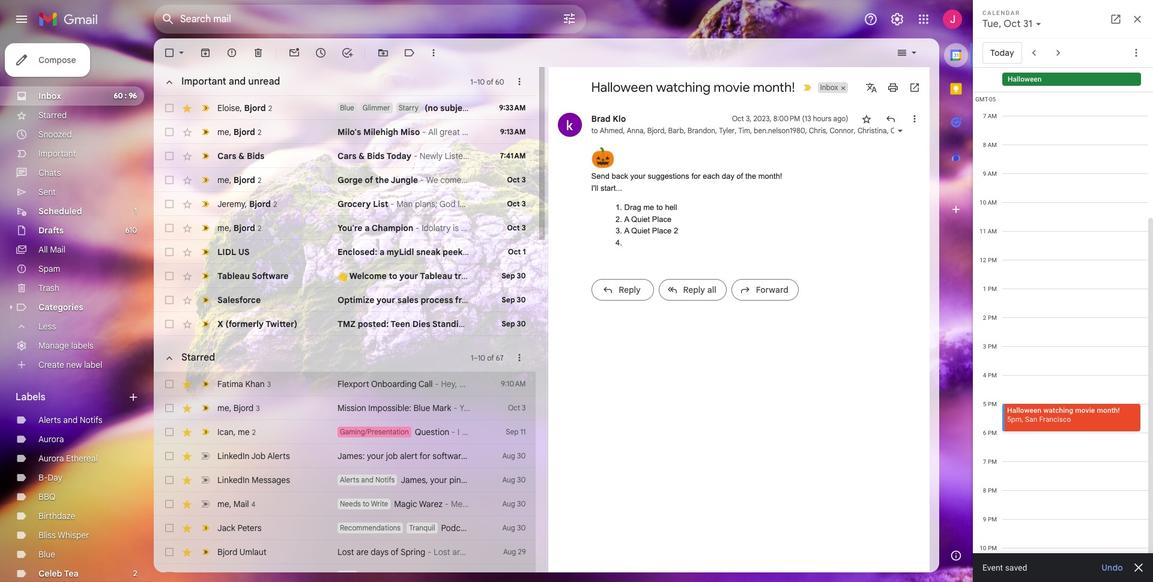 Task type: locate. For each thing, give the bounding box(es) containing it.
row
[[154, 96, 536, 120], [154, 120, 536, 144], [154, 144, 536, 168], [154, 168, 536, 192], [154, 192, 536, 216], [154, 216, 536, 240], [154, 240, 536, 264], [154, 264, 536, 288], [154, 288, 577, 312], [154, 312, 637, 336], [154, 373, 536, 397], [154, 397, 536, 421], [154, 421, 536, 445], [154, 445, 616, 469], [154, 469, 635, 493], [154, 493, 536, 517], [154, 517, 536, 541], [154, 541, 536, 565], [154, 565, 536, 583]]

notifs for alerts and notifs james, your pin is 782820. please confirm your email address
[[376, 476, 395, 485]]

start...
[[601, 184, 623, 193]]

7 30 from the top
[[517, 524, 526, 533]]

important inside labels navigation
[[38, 148, 76, 159]]

1 horizontal spatial tableau
[[420, 271, 453, 282]]

mail inside labels navigation
[[50, 245, 65, 255]]

mail inside row
[[234, 499, 249, 510]]

notifs inside labels navigation
[[80, 415, 103, 426]]

for right alert
[[420, 451, 431, 462]]

warez
[[419, 499, 443, 510]]

1 vertical spatial a
[[625, 227, 629, 236]]

and right cash
[[529, 295, 544, 306]]

5 row from the top
[[154, 192, 536, 216]]

dies
[[413, 319, 431, 330]]

the left the jungle
[[375, 175, 389, 186]]

gmail image
[[38, 7, 104, 31]]

1 cars from the left
[[218, 151, 236, 162]]

1 horizontal spatial alerts
[[268, 451, 290, 462]]

row containing tableau software
[[154, 264, 536, 288]]

row up grocery
[[154, 168, 536, 192]]

reply
[[683, 285, 705, 296]]

inbox inside button
[[821, 83, 839, 92]]

tableau
[[218, 271, 250, 282], [420, 271, 453, 282]]

1 for 1 – 10 of 60
[[471, 77, 473, 86]]

2 & from the left
[[359, 151, 365, 162]]

of right day
[[737, 172, 744, 181]]

sep for x (formerly twitter)
[[502, 320, 515, 329]]

a
[[625, 215, 629, 224], [625, 227, 629, 236]]

3 me , bjord 2 from the top
[[218, 223, 262, 233]]

(no subject)
[[425, 103, 474, 114]]

day
[[48, 473, 62, 484]]

oct 3, 2023, 8:00 pm (13 hours ago)
[[732, 114, 849, 123]]

create new label
[[38, 360, 102, 371]]

for inside starred tab panel
[[420, 451, 431, 462]]

asia
[[531, 451, 547, 462]]

row up "you're"
[[154, 192, 536, 216]]

1 horizontal spatial inbox
[[821, 83, 839, 92]]

linkedin up me , mail 4
[[218, 475, 250, 486]]

support image
[[864, 12, 878, 26]]

60 inside important and unread tab panel
[[496, 77, 504, 86]]

of left 67
[[487, 354, 494, 363]]

0 vertical spatial a
[[625, 215, 629, 224]]

– up subject)
[[473, 77, 478, 86]]

2 bids from the left
[[367, 151, 385, 162]]

(no
[[425, 103, 438, 114]]

podcasts
[[441, 523, 477, 534]]

sep 30 down oct 1
[[502, 272, 526, 281]]

inbox up starred link
[[38, 91, 61, 102]]

report spam image
[[226, 47, 238, 59]]

& up gorge
[[359, 151, 365, 162]]

1 horizontal spatial bids
[[367, 151, 385, 162]]

0 vertical spatial for
[[692, 172, 701, 181]]

to left hell
[[657, 203, 663, 212]]

main menu image
[[14, 12, 29, 26]]

1 vertical spatial a
[[380, 247, 385, 258]]

magic
[[394, 499, 417, 510]]

0 horizontal spatial inbox
[[38, 91, 61, 102]]

0 vertical spatial mail
[[50, 245, 65, 255]]

glimmer
[[363, 103, 390, 112]]

1 vertical spatial place
[[652, 227, 672, 236]]

sep down cash
[[502, 320, 515, 329]]

0 vertical spatial starred
[[38, 110, 67, 121]]

1 – 10 of 60
[[471, 77, 504, 86]]

1 up 610
[[134, 207, 137, 216]]

14 row from the top
[[154, 445, 616, 469]]

flexport
[[338, 379, 369, 390]]

1 me , bjord 2 from the top
[[218, 126, 262, 137]]

process
[[421, 295, 453, 306]]

row up milo's
[[154, 96, 536, 120]]

0 vertical spatial 60
[[496, 77, 504, 86]]

mail
[[50, 245, 65, 255], [234, 499, 249, 510]]

bliss whisper
[[38, 531, 89, 541]]

10 inside starred tab panel
[[478, 354, 486, 363]]

0 vertical spatial a
[[365, 223, 370, 234]]

manage labels link
[[38, 341, 94, 352]]

subject)
[[441, 103, 474, 114]]

watching
[[656, 79, 711, 96]]

cars up 'jeremy' on the top of page
[[218, 151, 236, 162]]

1 bids from the left
[[247, 151, 265, 162]]

of for 60
[[487, 77, 494, 86]]

– for 1 – 10 of 67
[[474, 354, 478, 363]]

– inside important and unread tab panel
[[473, 77, 478, 86]]

3 30 from the top
[[517, 320, 526, 329]]

aurora for aurora ethereal
[[38, 454, 64, 464]]

None checkbox
[[163, 102, 175, 114], [163, 126, 175, 138], [163, 222, 175, 234], [163, 294, 175, 306], [163, 379, 175, 391], [163, 451, 175, 463], [163, 547, 175, 559], [163, 102, 175, 114], [163, 126, 175, 138], [163, 222, 175, 234], [163, 294, 175, 306], [163, 379, 175, 391], [163, 451, 175, 463], [163, 547, 175, 559]]

1 vertical spatial 60
[[114, 91, 123, 100]]

mission
[[338, 403, 366, 414]]

sep left 11
[[506, 428, 519, 437]]

1 vertical spatial starred
[[181, 352, 215, 364]]

2 aug 30 from the top
[[503, 476, 526, 485]]

aug 30 for magic warez
[[503, 500, 526, 509]]

celeb tea link
[[38, 569, 79, 580]]

row down grocery
[[154, 216, 536, 240]]

None checkbox
[[163, 47, 175, 59], [163, 150, 175, 162], [163, 174, 175, 186], [163, 198, 175, 210], [163, 246, 175, 258], [163, 270, 175, 282], [163, 318, 175, 330], [163, 403, 175, 415], [163, 427, 175, 439], [163, 475, 175, 487], [163, 499, 175, 511], [163, 523, 175, 535], [163, 571, 175, 583], [163, 47, 175, 59], [163, 150, 175, 162], [163, 174, 175, 186], [163, 198, 175, 210], [163, 246, 175, 258], [163, 270, 175, 282], [163, 318, 175, 330], [163, 403, 175, 415], [163, 427, 175, 439], [163, 475, 175, 487], [163, 499, 175, 511], [163, 523, 175, 535], [163, 571, 175, 583]]

a for champion
[[365, 223, 370, 234]]

trial!
[[455, 271, 474, 282]]

30 for (formerly
[[517, 320, 526, 329]]

17 row from the top
[[154, 517, 536, 541]]

important for important link
[[38, 148, 76, 159]]

twitter)
[[266, 319, 298, 330]]

row up mission
[[154, 373, 536, 397]]

aug 28
[[504, 572, 526, 581]]

back
[[612, 172, 628, 181]]

celeb tea
[[38, 569, 79, 580]]

10 inside important and unread tab panel
[[478, 77, 485, 86]]

1 row from the top
[[154, 96, 536, 120]]

1 vertical spatial quiet
[[632, 227, 650, 236]]

2 sep 30 from the top
[[502, 296, 526, 305]]

tab list
[[940, 38, 973, 540]]

me , bjord 2 up cars & bids at the top left
[[218, 126, 262, 137]]

me inside send back your suggestions for each day of the month! i'll start... drag me to hell a quiet place a quiet place 2
[[644, 203, 655, 212]]

row up james:
[[154, 421, 536, 445]]

3 row from the top
[[154, 144, 536, 168]]

month! inside send back your suggestions for each day of the month! i'll start... drag me to hell a quiet place a quiet place 2
[[759, 172, 783, 181]]

1 vertical spatial sep 30
[[502, 296, 526, 305]]

13 row from the top
[[154, 421, 536, 445]]

2 inside send back your suggestions for each day of the month! i'll start... drag me to hell a quiet place a quiet place 2
[[674, 227, 678, 236]]

1 vertical spatial –
[[474, 354, 478, 363]]

1 left 67
[[471, 354, 474, 363]]

,
[[240, 102, 242, 113], [623, 126, 625, 135], [644, 126, 646, 135], [665, 126, 667, 135], [684, 126, 686, 135], [716, 126, 718, 135], [735, 126, 737, 135], [751, 126, 752, 135], [806, 126, 808, 135], [826, 126, 828, 135], [854, 126, 856, 135], [887, 126, 889, 135], [938, 126, 941, 135], [967, 126, 971, 135], [229, 126, 231, 137], [229, 175, 231, 185], [245, 199, 247, 209], [229, 223, 231, 233], [229, 403, 231, 414], [234, 427, 236, 438], [229, 499, 231, 510]]

2 30 from the top
[[517, 296, 526, 305]]

and inside alerts and notifs james, your pin is 782820. please confirm your email address
[[361, 476, 374, 485]]

1 horizontal spatial &
[[359, 151, 365, 162]]

alerts inside alerts and notifs james, your pin is 782820. please confirm your email address
[[340, 476, 359, 485]]

0 horizontal spatial tableau
[[218, 271, 250, 282]]

& up jeremy , bjord 2
[[239, 151, 245, 162]]

4
[[252, 500, 256, 509]]

0 horizontal spatial blue
[[38, 550, 55, 561]]

1 vertical spatial month!
[[759, 172, 783, 181]]

advanced search options image
[[558, 7, 582, 31]]

3 for you're a champion -
[[522, 224, 526, 233]]

me right drag
[[644, 203, 655, 212]]

1 vertical spatial aurora
[[38, 454, 64, 464]]

sent link
[[38, 187, 56, 198]]

6 30 from the top
[[517, 500, 526, 509]]

bliss
[[38, 531, 56, 541]]

1 horizontal spatial 60
[[496, 77, 504, 86]]

month! up 2023,
[[753, 79, 795, 96]]

10 row from the top
[[154, 312, 637, 336]]

job
[[251, 451, 266, 462]]

a inside "link"
[[380, 247, 385, 258]]

1 vertical spatial alerts
[[268, 451, 290, 462]]

sep 30
[[502, 272, 526, 281], [502, 296, 526, 305], [502, 320, 526, 329]]

1 horizontal spatial mail
[[234, 499, 249, 510]]

10 left 67
[[478, 354, 486, 363]]

sep 30 down cash
[[502, 320, 526, 329]]

place
[[652, 215, 672, 224], [652, 227, 672, 236]]

of right days
[[391, 547, 399, 558]]

salesforce
[[218, 295, 261, 306]]

👀 image
[[465, 248, 475, 258]]

aug right 782820.
[[503, 476, 516, 485]]

please
[[504, 475, 529, 486]]

bjord right eloise
[[244, 102, 266, 113]]

your inside send back your suggestions for each day of the month! i'll start... drag me to hell a quiet place a quiet place 2
[[631, 172, 646, 181]]

drafts
[[38, 225, 64, 236]]

to inside needs to write magic warez -
[[363, 500, 370, 509]]

0 horizontal spatial cars
[[218, 151, 236, 162]]

1 for 1 – 10 of 67
[[471, 354, 474, 363]]

mail left 4 at the left
[[234, 499, 249, 510]]

alerts inside labels navigation
[[38, 415, 61, 426]]

starred inside 'button'
[[181, 352, 215, 364]]

aug for james, your pin is 782820. please confirm your email address
[[503, 476, 516, 485]]

3
[[522, 175, 526, 184], [522, 199, 526, 209], [522, 224, 526, 233], [267, 380, 271, 389], [522, 404, 526, 413], [256, 404, 260, 413]]

row up optimize
[[154, 264, 536, 288]]

me , bjord 2 for you're
[[218, 223, 262, 233]]

0 horizontal spatial a
[[365, 223, 370, 234]]

2 inside ican , me 2
[[252, 428, 256, 437]]

0 vertical spatial linkedin
[[218, 451, 250, 462]]

1 linkedin from the top
[[218, 451, 250, 462]]

aug 30
[[503, 452, 526, 461], [503, 476, 526, 485], [503, 500, 526, 509], [503, 524, 526, 533]]

0 vertical spatial place
[[652, 215, 672, 224]]

0 horizontal spatial important
[[38, 148, 76, 159]]

to right lead
[[497, 295, 505, 306]]

categories link
[[38, 302, 83, 313]]

labels
[[71, 341, 94, 352]]

row down lost
[[154, 565, 536, 583]]

cars for cars & bids
[[218, 151, 236, 162]]

1 sep 30 from the top
[[502, 272, 526, 281]]

oct 3 for gorge of the jungle -
[[507, 175, 526, 184]]

1 up subject)
[[471, 77, 473, 86]]

2 row from the top
[[154, 120, 536, 144]]

sep right lead
[[502, 296, 515, 305]]

18 row from the top
[[154, 541, 536, 565]]

9 row from the top
[[154, 288, 577, 312]]

sep 30 up car
[[502, 296, 526, 305]]

0 vertical spatial aurora
[[38, 434, 64, 445]]

&
[[239, 151, 245, 162], [359, 151, 365, 162]]

sep for salesforce
[[502, 296, 515, 305]]

for left each in the right top of the page
[[692, 172, 701, 181]]

row down 'sales'
[[154, 312, 637, 336]]

1 vertical spatial blue
[[414, 403, 430, 414]]

sunroof,
[[524, 319, 558, 330]]

2 vertical spatial blue
[[38, 550, 55, 561]]

- right question
[[452, 427, 456, 438]]

10 left inbox section options image
[[478, 77, 485, 86]]

1 inside starred tab panel
[[471, 354, 474, 363]]

3 sep 30 from the top
[[502, 320, 526, 329]]

15 row from the top
[[154, 469, 635, 493]]

row up recommendations
[[154, 493, 536, 517]]

row containing eloise
[[154, 96, 536, 120]]

alerts up aurora link on the left bottom
[[38, 415, 61, 426]]

aug right engineer
[[503, 452, 516, 461]]

been
[[565, 451, 585, 462]]

tableau up process
[[420, 271, 453, 282]]

has
[[550, 451, 563, 462]]

1 vertical spatial me , bjord 2
[[218, 175, 262, 185]]

a left mylidl at the left of the page
[[380, 247, 385, 258]]

- right miso
[[422, 127, 426, 138]]

aug 30 down in
[[503, 476, 526, 485]]

row down glimmer
[[154, 120, 536, 144]]

bids left today
[[367, 151, 385, 162]]

2 vertical spatial me , bjord 2
[[218, 223, 262, 233]]

1 aug 30 from the top
[[503, 452, 526, 461]]

1 vertical spatial mail
[[234, 499, 249, 510]]

brad klo
[[592, 114, 626, 124]]

sep 30 for car
[[502, 320, 526, 329]]

chris
[[809, 126, 826, 135]]

1 vertical spatial notifs
[[376, 476, 395, 485]]

1 horizontal spatial notifs
[[376, 476, 395, 485]]

movie
[[714, 79, 750, 96]]

the inside send back your suggestions for each day of the month! i'll start... drag me to hell a quiet place a quiet place 2
[[746, 172, 757, 181]]

klo
[[613, 114, 626, 124]]

0 vertical spatial me , bjord 2
[[218, 126, 262, 137]]

3 inside fatima khan 3
[[267, 380, 271, 389]]

me , bjord 2
[[218, 126, 262, 137], [218, 175, 262, 185], [218, 223, 262, 233]]

2 horizontal spatial alerts
[[340, 476, 359, 485]]

days
[[371, 547, 389, 558]]

782820.
[[472, 475, 502, 486]]

0 vertical spatial notifs
[[80, 415, 103, 426]]

1 horizontal spatial important
[[181, 76, 226, 88]]

labels image
[[404, 47, 416, 59]]

notifs inside alerts and notifs james, your pin is 782820. please confirm your email address
[[376, 476, 395, 485]]

of left inbox section options image
[[487, 77, 494, 86]]

blue left mark
[[414, 403, 430, 414]]

me , bjord 2 for milo's
[[218, 126, 262, 137]]

less button
[[0, 317, 144, 336]]

4 aug 30 from the top
[[503, 524, 526, 533]]

3 for mission impossible: blue mark -
[[522, 404, 526, 413]]

1 vertical spatial 10
[[478, 354, 486, 363]]

2 vertical spatial sep 30
[[502, 320, 526, 329]]

to left write at the left bottom of page
[[363, 500, 370, 509]]

row containing bjord umlaut
[[154, 541, 536, 565]]

2 horizontal spatial blue
[[414, 403, 430, 414]]

welcome to your tableau trial! link
[[338, 270, 474, 282]]

aug left 28
[[504, 572, 516, 581]]

alerts down james:
[[340, 476, 359, 485]]

bjord down "eloise , bjord 2"
[[234, 126, 255, 137]]

birthdaze
[[38, 511, 75, 522]]

60 left :
[[114, 91, 123, 100]]

0 horizontal spatial starred
[[38, 110, 67, 121]]

:
[[125, 91, 127, 100]]

me , mail 4
[[218, 499, 256, 510]]

10
[[478, 77, 485, 86], [478, 354, 486, 363]]

10 for 1 – 10 of 67
[[478, 354, 486, 363]]

are
[[356, 547, 369, 558]]

1 horizontal spatial starred
[[181, 352, 215, 364]]

1 horizontal spatial a
[[380, 247, 385, 258]]

0 horizontal spatial for
[[420, 451, 431, 462]]

row containing x (formerly twitter)
[[154, 312, 637, 336]]

1 30 from the top
[[517, 272, 526, 281]]

alerts for alerts and notifs james, your pin is 782820. please confirm your email address
[[340, 476, 359, 485]]

19 row from the top
[[154, 565, 536, 583]]

bbq
[[38, 492, 56, 503]]

more image
[[428, 47, 440, 59]]

2 place from the top
[[652, 227, 672, 236]]

oct 3 for you're a champion -
[[507, 224, 526, 233]]

oct for gorge of the jungle -
[[507, 175, 520, 184]]

create
[[38, 360, 64, 371]]

0 vertical spatial –
[[473, 77, 478, 86]]

row down welcome
[[154, 288, 577, 312]]

30 for job
[[517, 452, 526, 461]]

oct inside starred tab panel
[[508, 404, 520, 413]]

2 vertical spatial alerts
[[340, 476, 359, 485]]

0 horizontal spatial bids
[[247, 151, 265, 162]]

11 row from the top
[[154, 373, 536, 397]]

0 horizontal spatial alerts
[[38, 415, 61, 426]]

0 vertical spatial blue
[[340, 103, 354, 112]]

month! right day
[[759, 172, 783, 181]]

aug for magic warez
[[503, 500, 516, 509]]

0 horizontal spatial notifs
[[80, 415, 103, 426]]

2
[[268, 104, 272, 113], [258, 128, 262, 137], [258, 176, 262, 185], [273, 200, 277, 209], [258, 224, 262, 233], [674, 227, 678, 236], [252, 428, 256, 437], [133, 570, 137, 579]]

0 horizontal spatial mail
[[50, 245, 65, 255]]

james: your job alert for software engineer in east asia has been created
[[338, 451, 616, 462]]

and inside labels navigation
[[63, 415, 78, 426]]

sep
[[502, 272, 515, 281], [502, 296, 515, 305], [502, 320, 515, 329], [506, 428, 519, 437]]

0 horizontal spatial 60
[[114, 91, 123, 100]]

1 quiet from the top
[[632, 215, 650, 224]]

1 tableau from the left
[[218, 271, 250, 282]]

3 aug 30 from the top
[[503, 500, 526, 509]]

fatima khan 3
[[218, 379, 271, 390]]

optimize
[[338, 295, 375, 306]]

4 30 from the top
[[517, 452, 526, 461]]

sep down oct 1
[[502, 272, 515, 281]]

aug up aug 29
[[503, 524, 516, 533]]

cash
[[507, 295, 527, 306]]

x
[[218, 319, 223, 330]]

bbq link
[[38, 492, 56, 503]]

– inside starred tab panel
[[474, 354, 478, 363]]

1 vertical spatial important
[[38, 148, 76, 159]]

aug down please
[[503, 500, 516, 509]]

me , bjord 2 for gorge
[[218, 175, 262, 185]]

notifs up write at the left bottom of page
[[376, 476, 395, 485]]

and inside button
[[229, 76, 246, 88]]

aurora up aurora ethereal link
[[38, 434, 64, 445]]

60 inside labels navigation
[[114, 91, 123, 100]]

row containing cars & bids
[[154, 144, 536, 168]]

me up jack
[[218, 499, 229, 510]]

standing
[[432, 319, 469, 330]]

6 row from the top
[[154, 216, 536, 240]]

alerts and notifs
[[38, 415, 103, 426]]

umlaut
[[240, 547, 267, 558]]

unread
[[248, 76, 280, 88]]

30 up car
[[517, 296, 526, 305]]

beyond
[[546, 295, 577, 306]]

1 horizontal spatial cars
[[338, 151, 357, 162]]

month!
[[753, 79, 795, 96], [759, 172, 783, 181]]

1 vertical spatial for
[[420, 451, 431, 462]]

search mail image
[[157, 8, 179, 30]]

important down archive image
[[181, 76, 226, 88]]

me up ican
[[218, 403, 229, 414]]

1 vertical spatial linkedin
[[218, 475, 250, 486]]

blue up milo's
[[340, 103, 354, 112]]

me right ican
[[238, 427, 250, 438]]

me , bjord 2 up us
[[218, 223, 262, 233]]

mission impossible: blue mark -
[[338, 403, 460, 414]]

67
[[496, 354, 504, 363]]

of
[[487, 77, 494, 86], [737, 172, 744, 181], [365, 175, 373, 186], [487, 354, 494, 363], [391, 547, 399, 558]]

None search field
[[154, 5, 586, 34]]

0 vertical spatial alerts
[[38, 415, 61, 426]]

2 aurora from the top
[[38, 454, 64, 464]]

0 vertical spatial 10
[[478, 77, 485, 86]]

inbox inside labels navigation
[[38, 91, 61, 102]]

alerts right 'job'
[[268, 451, 290, 462]]

1 horizontal spatial blue
[[340, 103, 354, 112]]

me , bjord 2 down cars & bids at the top left
[[218, 175, 262, 185]]

1 place from the top
[[652, 215, 672, 224]]

1 for 1
[[134, 207, 137, 216]]

row up needs to write magic warez -
[[154, 469, 635, 493]]

trash
[[38, 283, 59, 294]]

cars down milo's
[[338, 151, 357, 162]]

0 vertical spatial sep 30
[[502, 272, 526, 281]]

7 row from the top
[[154, 240, 536, 264]]

0 horizontal spatial &
[[239, 151, 245, 162]]

hell
[[665, 203, 678, 212]]

8 row from the top
[[154, 264, 536, 288]]

30 down cash
[[517, 320, 526, 329]]

60 left inbox section options image
[[496, 77, 504, 86]]

tableau down lidl us
[[218, 271, 250, 282]]

aurora down aurora link on the left bottom
[[38, 454, 64, 464]]

3,
[[746, 114, 752, 123]]

your left pin
[[430, 475, 447, 486]]

1 inside labels navigation
[[134, 207, 137, 216]]

for inside send back your suggestions for each day of the month! i'll start... drag me to hell a quiet place a quiet place 2
[[692, 172, 701, 181]]

of inside send back your suggestions for each day of the month! i'll start... drag me to hell a quiet place a quiet place 2
[[737, 172, 744, 181]]

and up write at the left bottom of page
[[361, 476, 374, 485]]

aug 30 up aug 29
[[503, 524, 526, 533]]

2 cars from the left
[[338, 151, 357, 162]]

mylidl
[[387, 247, 414, 258]]

create new label link
[[38, 360, 102, 371]]

2 linkedin from the top
[[218, 475, 250, 486]]

1 horizontal spatial for
[[692, 172, 701, 181]]

aurora for aurora link on the left bottom
[[38, 434, 64, 445]]

ethereal
[[66, 454, 98, 464]]

inbox up hours
[[821, 83, 839, 92]]

important inside button
[[181, 76, 226, 88]]

2 inside jeremy , bjord 2
[[273, 200, 277, 209]]

mail right all
[[50, 245, 65, 255]]

1 aurora from the top
[[38, 434, 64, 445]]

bids
[[247, 151, 265, 162], [367, 151, 385, 162]]

0 horizontal spatial the
[[375, 175, 389, 186]]

teen
[[391, 319, 411, 330]]

your right back
[[631, 172, 646, 181]]

to inside welcome to your tableau trial! link
[[389, 271, 398, 282]]

5 30 from the top
[[517, 476, 526, 485]]

0 vertical spatial quiet
[[632, 215, 650, 224]]

1 & from the left
[[239, 151, 245, 162]]

row down gaming/presentation on the left of the page
[[154, 445, 616, 469]]

oct 3 inside starred tab panel
[[508, 404, 526, 413]]

1 horizontal spatial the
[[746, 172, 757, 181]]

2 me , bjord 2 from the top
[[218, 175, 262, 185]]

30 up 29
[[517, 524, 526, 533]]

– left 67
[[474, 354, 478, 363]]

0 vertical spatial important
[[181, 76, 226, 88]]

cars for cars & bids today -
[[338, 151, 357, 162]]

for for alert
[[420, 451, 431, 462]]

30 down east
[[517, 476, 526, 485]]



Task type: vqa. For each thing, say whether or not it's contained in the screenshot.
Aurora Enchanted
no



Task type: describe. For each thing, give the bounding box(es) containing it.
gaming/presentation
[[340, 428, 409, 437]]

3 inside the 'me , bjord 3'
[[256, 404, 260, 413]]

30 for peters
[[517, 524, 526, 533]]

your left "email"
[[563, 475, 580, 486]]

aug 30 for podcasts
[[503, 524, 526, 533]]

row containing salesforce
[[154, 288, 577, 312]]

enclosed:
[[338, 247, 378, 258]]

james,
[[401, 475, 428, 486]]

new
[[66, 360, 82, 371]]

compose
[[38, 55, 76, 65]]

2 quiet from the top
[[632, 227, 650, 236]]

aug for podcasts
[[503, 524, 516, 533]]

scheduled link
[[38, 206, 82, 217]]

of right gorge
[[365, 175, 373, 186]]

gaming/presentation question -
[[340, 427, 458, 438]]

jack peters
[[218, 523, 262, 534]]

snoozed link
[[38, 129, 72, 140]]

halloween
[[592, 79, 653, 96]]

and for alerts and notifs
[[63, 415, 78, 426]]

row containing jack peters
[[154, 517, 536, 541]]

0 vertical spatial month!
[[753, 79, 795, 96]]

add to tasks image
[[341, 47, 353, 59]]

me up lidl on the left of the page
[[218, 223, 229, 233]]

16 row from the top
[[154, 493, 536, 517]]

sep inside starred tab panel
[[506, 428, 519, 437]]

not starred image
[[861, 113, 873, 125]]

bjord right 'jeremy' on the top of page
[[249, 199, 271, 209]]

to down brad
[[592, 126, 598, 135]]

tyler
[[719, 126, 735, 135]]

bids for cars & bids
[[247, 151, 265, 162]]

your up 'sales'
[[400, 271, 418, 282]]

connor
[[830, 126, 854, 135]]

aug 30 for james, your pin is 782820. please confirm your email address
[[503, 476, 526, 485]]

grocery
[[338, 199, 371, 210]]

row containing lidl us
[[154, 240, 536, 264]]

inbox section options image
[[514, 76, 526, 88]]

side panel section
[[940, 38, 973, 573]]

hits
[[561, 319, 577, 330]]

me up 'jeremy' on the top of page
[[218, 175, 229, 185]]

job
[[386, 451, 398, 462]]

3 for grocery list -
[[522, 199, 526, 209]]

of for spring
[[391, 547, 399, 558]]

inbox for "inbox" "link"
[[38, 91, 61, 102]]

all
[[708, 285, 717, 296]]

oranges -
[[361, 571, 402, 582]]

1 a from the top
[[625, 215, 629, 224]]

9:10 am
[[501, 380, 526, 389]]

linkedin for linkedin job alerts
[[218, 451, 250, 462]]

Search mail text field
[[180, 13, 529, 25]]

- right list
[[391, 199, 395, 210]]

3 for gorge of the jungle -
[[522, 175, 526, 184]]

tmz posted: teen dies standing through car sunroof, hits concrete be...
[[338, 319, 637, 330]]

enclosed: a mylidl sneak peek
[[338, 247, 465, 258]]

bjord down cars & bids at the top left
[[234, 175, 255, 185]]

less
[[38, 321, 56, 332]]

important for important and unread
[[181, 76, 226, 88]]

sep for tableau software
[[502, 272, 515, 281]]

snoozed
[[38, 129, 72, 140]]

row containing jacob simon
[[154, 565, 536, 583]]

aug for oranges
[[504, 572, 516, 581]]

engineer
[[468, 451, 502, 462]]

lidl us
[[218, 247, 250, 258]]

& for cars & bids
[[239, 151, 245, 162]]

row containing fatima khan
[[154, 373, 536, 397]]

oct 3, 2023, 8:00 pm (13 hours ago) cell
[[732, 113, 849, 125]]

blue inside labels navigation
[[38, 550, 55, 561]]

alerts for alerts and notifs
[[38, 415, 61, 426]]

- up enclosed: a mylidl sneak peek "link"
[[416, 223, 420, 234]]

oct 3 for mission impossible: blue mark -
[[508, 404, 526, 413]]

row containing linkedin job alerts
[[154, 445, 616, 469]]

– for 1 – 10 of 60
[[473, 77, 478, 86]]

sep 11
[[506, 428, 526, 437]]

row containing linkedin messages
[[154, 469, 635, 493]]

reply all
[[683, 285, 717, 296]]

trash link
[[38, 283, 59, 294]]

scheduled
[[38, 206, 82, 217]]

all
[[38, 245, 48, 255]]

10 for 1 – 10 of 60
[[478, 77, 485, 86]]

brandon
[[688, 126, 716, 135]]

address
[[604, 475, 635, 486]]

pin
[[450, 475, 461, 486]]

label
[[84, 360, 102, 371]]

james:
[[338, 451, 365, 462]]

settings image
[[890, 12, 905, 26]]

bjord down fatima khan 3
[[234, 403, 254, 414]]

b-day
[[38, 473, 62, 484]]

- right mark
[[454, 403, 458, 414]]

delete image
[[252, 47, 264, 59]]

starred inside labels navigation
[[38, 110, 67, 121]]

spring
[[401, 547, 426, 558]]

30 for messages
[[517, 476, 526, 485]]

your left job
[[367, 451, 384, 462]]

sneak
[[416, 247, 441, 258]]

jungle
[[391, 175, 418, 186]]

through
[[471, 319, 506, 330]]

a for mylidl
[[380, 247, 385, 258]]

software
[[252, 271, 289, 282]]

sep 30 for to
[[502, 296, 526, 305]]

move to image
[[377, 47, 389, 59]]

forward
[[756, 285, 789, 296]]

tea
[[64, 569, 79, 580]]

bids for cars & bids today -
[[367, 151, 385, 162]]

tim
[[739, 126, 751, 135]]

christina
[[858, 126, 887, 135]]

toggle split pane mode image
[[897, 47, 909, 59]]

& for cars & bids today -
[[359, 151, 365, 162]]

clark
[[891, 126, 908, 135]]

30 for software
[[517, 272, 526, 281]]

aug for -
[[503, 548, 516, 557]]

- right the oranges
[[396, 571, 400, 582]]

cars & bids
[[218, 151, 265, 162]]

7:41 am
[[500, 151, 526, 160]]

important link
[[38, 148, 76, 159]]

to inside send back your suggestions for each day of the month! i'll start... drag me to hell a quiet place a quiet place 2
[[657, 203, 663, 212]]

for for suggestions
[[692, 172, 701, 181]]

optimize your sales process from lead to cash and beyond
[[338, 295, 577, 306]]

me , bjord 3
[[218, 403, 260, 414]]

gorge
[[338, 175, 363, 186]]

tableau software
[[218, 271, 289, 282]]

needs
[[340, 500, 361, 509]]

lead
[[477, 295, 494, 306]]

row containing jeremy
[[154, 192, 536, 216]]

blue inside starred tab panel
[[414, 403, 430, 414]]

b-day link
[[38, 473, 62, 484]]

archive image
[[199, 47, 212, 59]]

concrete
[[579, 319, 617, 330]]

alerts and notifs link
[[38, 415, 103, 426]]

me down eloise
[[218, 126, 229, 137]]

bjord down jack
[[218, 547, 238, 558]]

- right warez
[[445, 499, 449, 510]]

ahmed
[[600, 126, 623, 135]]

2 inside labels navigation
[[133, 570, 137, 579]]

your left 'sales'
[[377, 295, 395, 306]]

champion
[[372, 223, 414, 234]]

starred tab panel
[[154, 336, 635, 583]]

drafts link
[[38, 225, 64, 236]]

bjord down jeremy , bjord 2
[[234, 223, 255, 233]]

important and unread tab panel
[[154, 67, 637, 336]]

snooze image
[[315, 47, 327, 59]]

tmz posted: teen dies standing through car sunroof, hits concrete be... link
[[338, 318, 637, 330]]

oct 1
[[508, 248, 526, 257]]

onboarding
[[371, 379, 417, 390]]

1 up cash
[[523, 248, 526, 257]]

and for important and unread
[[229, 76, 246, 88]]

row containing ican
[[154, 421, 536, 445]]

of for 67
[[487, 354, 494, 363]]

oct inside 'cell'
[[732, 114, 744, 123]]

(13
[[802, 114, 812, 123]]

inbox for inbox button at the top right
[[821, 83, 839, 92]]

aurora ethereal
[[38, 454, 98, 464]]

- right today
[[414, 151, 418, 162]]

bjord umlaut
[[218, 547, 267, 558]]

bjord left the barb
[[648, 126, 665, 135]]

bliss whisper link
[[38, 531, 89, 541]]

oct for you're a champion -
[[507, 224, 520, 233]]

important and unread
[[181, 76, 280, 88]]

2 a from the top
[[625, 227, 629, 236]]

the inside important and unread tab panel
[[375, 175, 389, 186]]

- right call
[[435, 379, 439, 390]]

aurora ethereal link
[[38, 454, 98, 464]]

email
[[582, 475, 602, 486]]

drag
[[625, 203, 642, 212]]

Not starred checkbox
[[861, 113, 873, 125]]

labels navigation
[[0, 38, 154, 583]]

spam
[[38, 264, 60, 275]]

blue inside important and unread tab panel
[[340, 103, 354, 112]]

- right the jungle
[[420, 175, 424, 186]]

610
[[125, 226, 137, 235]]

4 row from the top
[[154, 168, 536, 192]]

celeb
[[38, 569, 62, 580]]

notifs for alerts and notifs
[[80, 415, 103, 426]]

forward link
[[732, 279, 799, 301]]

🎃 image
[[592, 146, 615, 169]]

halloween watching movie month! main content
[[154, 38, 1154, 583]]

- right the spring
[[428, 547, 432, 558]]

jeremy , bjord 2
[[218, 199, 277, 209]]

lidl
[[218, 247, 236, 258]]

2023,
[[754, 114, 772, 123]]

labels heading
[[16, 392, 127, 404]]

show details image
[[897, 127, 904, 135]]

all mail
[[38, 245, 65, 255]]

software
[[433, 451, 466, 462]]

to inside the 'optimize your sales process from lead to cash and beyond' link
[[497, 295, 505, 306]]

question
[[415, 427, 450, 438]]

2 inside "eloise , bjord 2"
[[268, 104, 272, 113]]

oct for grocery list -
[[507, 199, 520, 209]]

sent
[[38, 187, 56, 198]]

👋 image
[[338, 272, 348, 282]]

recommendations
[[340, 524, 401, 533]]

optimize your sales process from lead to cash and beyond link
[[338, 294, 577, 306]]

oct 3 for grocery list -
[[507, 199, 526, 209]]

and for alerts and notifs james, your pin is 782820. please confirm your email address
[[361, 476, 374, 485]]

important and unread button
[[157, 70, 285, 94]]

oct for mission impossible: blue mark -
[[508, 404, 520, 413]]

linkedin for linkedin messages
[[218, 475, 250, 486]]

12 row from the top
[[154, 397, 536, 421]]

2 tableau from the left
[[420, 271, 453, 282]]



